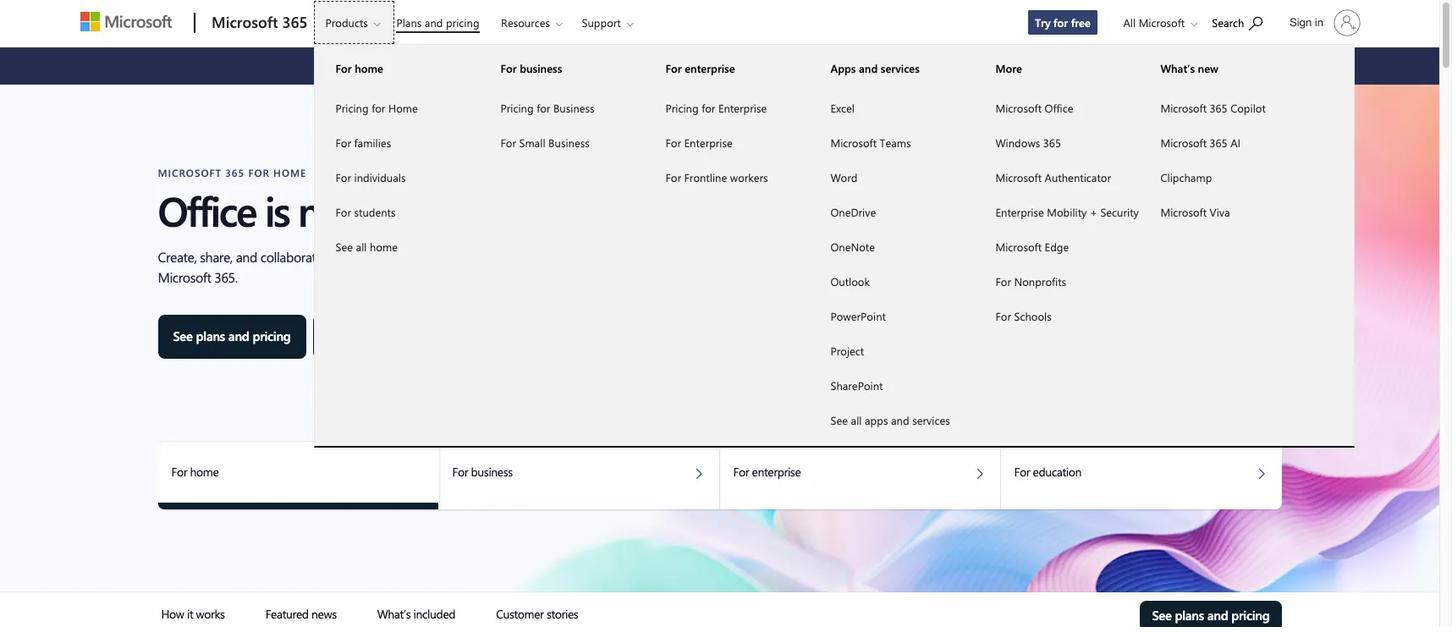Task type: vqa. For each thing, say whether or not it's contained in the screenshot.
bottom Game
no



Task type: describe. For each thing, give the bounding box(es) containing it.
windows
[[996, 135, 1041, 150]]

for families
[[336, 135, 391, 150]]

workers
[[730, 170, 768, 185]]

onenote link
[[810, 229, 976, 264]]

for business heading
[[480, 46, 645, 91]]

sign
[[1290, 16, 1312, 29]]

see all apps and services link
[[810, 403, 976, 438]]

all
[[1124, 15, 1136, 30]]

1 vertical spatial home
[[370, 240, 398, 254]]

project link
[[810, 334, 976, 368]]

microsoft for microsoft 365 ai
[[1161, 135, 1207, 150]]

for small business
[[501, 135, 590, 150]]

for for for enterprise
[[666, 135, 681, 150]]

sharepoint link
[[810, 368, 976, 403]]

for enterprise
[[666, 135, 733, 150]]

microsoft inside dropdown button
[[1139, 15, 1185, 30]]

1 horizontal spatial pricing
[[446, 15, 480, 30]]

for individuals
[[336, 170, 406, 185]]

and inside plans and pricing link
[[425, 15, 443, 30]]

is
[[265, 183, 289, 237]]

for for for small business
[[501, 135, 516, 150]]

plans and pricing
[[396, 15, 480, 30]]

microsoft 365 copilot
[[1161, 101, 1266, 115]]

see plans and pricing button inside "in page navigation" element
[[1141, 601, 1282, 627]]

microsoft image
[[80, 12, 172, 31]]

0 vertical spatial see plans and pricing
[[173, 328, 291, 345]]

for students link
[[315, 195, 480, 229]]

for home element
[[315, 90, 480, 264]]

microsoft 365 copilot link
[[1141, 91, 1306, 125]]

microsoft viva
[[1161, 205, 1230, 219]]

business for pricing for business
[[553, 101, 595, 115]]

services inside 'link'
[[913, 413, 950, 427]]

sharepoint
[[831, 378, 883, 393]]

for nonprofits
[[996, 274, 1067, 289]]

free for try for free button
[[368, 328, 389, 345]]

edge
[[1045, 240, 1069, 254]]

plans inside "in page navigation" element
[[1175, 607, 1204, 624]]

services inside heading
[[881, 61, 920, 75]]

microsoft for microsoft office
[[996, 101, 1042, 115]]

365 for windows 365
[[1044, 135, 1061, 150]]

enterprise inside more element
[[996, 205, 1044, 219]]

for schools link
[[976, 299, 1141, 334]]

what's new heading
[[1141, 46, 1306, 91]]

enterprise mobility + security link
[[976, 195, 1141, 229]]

home
[[388, 101, 418, 115]]

see all apps and services
[[831, 413, 950, 427]]

and inside see all apps and services 'link'
[[891, 413, 910, 427]]

onedrive
[[831, 205, 876, 219]]

apps
[[831, 61, 856, 75]]

for frontline workers
[[666, 170, 768, 185]]

0 vertical spatial now
[[886, 58, 909, 74]]

365 down for small business link at the left top of page
[[548, 183, 609, 237]]

outlook
[[831, 274, 870, 289]]

pricing for enterprise
[[666, 101, 767, 115]]

clipchamp link
[[1141, 160, 1306, 195]]

0 vertical spatial enterprise
[[719, 101, 767, 115]]

try for free link
[[1028, 9, 1099, 36]]

outlook link
[[810, 264, 976, 299]]

microsoft office link
[[976, 91, 1141, 125]]

support
[[582, 15, 621, 30]]

apps
[[865, 413, 888, 427]]

business
[[520, 61, 562, 75]]

microsoft 365
[[212, 12, 308, 32]]

register now link
[[837, 57, 909, 75]]

all for apps
[[851, 413, 862, 427]]

365 for microsoft 365
[[282, 12, 308, 32]]

apps and services element
[[810, 90, 976, 438]]

for for for enterprise
[[702, 101, 716, 115]]

apps and services
[[831, 61, 920, 75]]

pricing for home
[[336, 101, 418, 115]]

support button
[[571, 1, 647, 44]]

pricing for see plans and pricing "button" within "in page navigation" element
[[1232, 607, 1270, 624]]

microsoft 365 link
[[203, 1, 313, 47]]

search button
[[1205, 3, 1271, 41]]

pricing for see plans and pricing "button" to the left
[[253, 328, 291, 345]]

microsoft teams
[[831, 135, 911, 150]]

onenote
[[831, 240, 875, 254]]

for for for home
[[372, 101, 385, 115]]

all microsoft button
[[1110, 1, 1203, 44]]

try for free for try for free link
[[1035, 15, 1091, 30]]

for families link
[[315, 125, 480, 160]]

for enterprise
[[666, 61, 735, 75]]

for for for schools
[[996, 309, 1011, 323]]

powerpoint
[[831, 309, 886, 323]]

windows 365
[[996, 135, 1061, 150]]

office inside more element
[[1045, 101, 1074, 115]]

word link
[[810, 160, 976, 195]]

and inside "in page navigation" element
[[1208, 607, 1229, 624]]

for individuals link
[[315, 160, 480, 195]]

sign in link
[[1280, 3, 1368, 43]]

try for try for free button
[[328, 328, 345, 345]]

register now
[[837, 58, 909, 74]]

microsoft edge
[[996, 240, 1069, 254]]

try for free button
[[313, 315, 405, 359]]

microsoft authenticator
[[996, 170, 1111, 185]]

apps and services heading
[[810, 46, 976, 91]]

products
[[325, 15, 368, 30]]

microsoft for microsoft authenticator
[[996, 170, 1042, 185]]

microsoft for microsoft viva
[[1161, 205, 1207, 219]]

office is now microsoft 365
[[158, 183, 609, 237]]

individuals
[[354, 170, 406, 185]]



Task type: locate. For each thing, give the bounding box(es) containing it.
business down pricing for business link
[[549, 135, 590, 150]]

all microsoft
[[1124, 15, 1185, 30]]

0 horizontal spatial try for free
[[328, 328, 389, 345]]

ai
[[1231, 135, 1241, 150]]

and
[[425, 15, 443, 30], [859, 61, 878, 75], [228, 328, 249, 345], [891, 413, 910, 427], [1208, 607, 1229, 624]]

more
[[996, 61, 1022, 75]]

security
[[1101, 205, 1139, 219]]

for left business
[[501, 61, 517, 75]]

365 for microsoft 365 copilot
[[1210, 101, 1228, 115]]

microsoft for microsoft 365 copilot
[[1161, 101, 1207, 115]]

1 vertical spatial see plans and pricing button
[[1141, 601, 1282, 627]]

1 horizontal spatial now
[[886, 58, 909, 74]]

3 pricing from the left
[[666, 101, 699, 115]]

for for for frontline workers
[[666, 170, 681, 185]]

products button
[[314, 1, 394, 44]]

pricing for business link
[[480, 91, 645, 125]]

home down 'students'
[[370, 240, 398, 254]]

powerpoint link
[[810, 299, 976, 334]]

now up see all home
[[298, 183, 371, 237]]

try for free for try for free button
[[328, 328, 389, 345]]

excel
[[831, 101, 855, 115]]

office up windows 365 link
[[1045, 101, 1074, 115]]

students
[[354, 205, 396, 219]]

1 horizontal spatial see plans and pricing button
[[1141, 601, 1282, 627]]

1 vertical spatial services
[[913, 413, 950, 427]]

for enterprise heading
[[645, 46, 810, 91]]

in
[[1315, 16, 1324, 29]]

pricing inside for enterprise element
[[666, 101, 699, 115]]

2 vertical spatial enterprise
[[996, 205, 1044, 219]]

for left 'students'
[[336, 205, 351, 219]]

see plans and pricing
[[173, 328, 291, 345], [1152, 607, 1270, 624]]

2 horizontal spatial pricing
[[1232, 607, 1270, 624]]

resources
[[501, 15, 550, 30]]

all inside see all apps and services 'link'
[[851, 413, 862, 427]]

see all home
[[336, 240, 398, 254]]

for left individuals
[[336, 170, 351, 185]]

pricing for pricing for home
[[336, 101, 369, 115]]

microsoft edge link
[[976, 229, 1141, 264]]

teams
[[880, 135, 911, 150]]

for for for business
[[537, 101, 550, 115]]

free inside button
[[368, 328, 389, 345]]

0 vertical spatial office
[[1045, 101, 1074, 115]]

0 vertical spatial services
[[881, 61, 920, 75]]

home
[[355, 61, 383, 75], [370, 240, 398, 254]]

office left is
[[158, 183, 256, 237]]

enterprise
[[719, 101, 767, 115], [684, 135, 733, 150], [996, 205, 1044, 219]]

clipchamp
[[1161, 170, 1212, 185]]

all down the for students at the top left
[[356, 240, 367, 254]]

see all home link
[[315, 229, 480, 264]]

1 pricing from the left
[[336, 101, 369, 115]]

enterprise mobility + security
[[996, 205, 1139, 219]]

0 vertical spatial try for free
[[1035, 15, 1091, 30]]

0 horizontal spatial see plans and pricing
[[173, 328, 291, 345]]

word
[[831, 170, 858, 185]]

small
[[519, 135, 546, 150]]

services down sharepoint link
[[913, 413, 950, 427]]

see plans and pricing button
[[158, 315, 306, 359], [1141, 601, 1282, 627]]

business up for small business link at the left top of page
[[553, 101, 595, 115]]

mobility
[[1047, 205, 1087, 219]]

for inside button
[[349, 328, 365, 345]]

windows 365 link
[[976, 125, 1141, 160]]

what's new element
[[1141, 90, 1306, 229]]

pricing for enterprise link
[[645, 91, 810, 125]]

home inside heading
[[355, 61, 383, 75]]

0 vertical spatial pricing
[[446, 15, 480, 30]]

for down products
[[336, 61, 352, 75]]

more element
[[976, 90, 1141, 334]]

for for for home
[[336, 61, 352, 75]]

1 vertical spatial now
[[298, 183, 371, 237]]

1 vertical spatial free
[[368, 328, 389, 345]]

what's new
[[1161, 61, 1219, 75]]

2 horizontal spatial pricing
[[666, 101, 699, 115]]

1 vertical spatial try
[[328, 328, 345, 345]]

0 horizontal spatial office
[[158, 183, 256, 237]]

enterprise up microsoft edge
[[996, 205, 1044, 219]]

1 horizontal spatial try for free
[[1035, 15, 1091, 30]]

try for free inside try for free link
[[1035, 15, 1091, 30]]

new
[[1198, 61, 1219, 75]]

for left families
[[336, 135, 351, 150]]

sign in
[[1290, 16, 1324, 29]]

for for for enterprise
[[666, 61, 682, 75]]

0 horizontal spatial see plans and pricing button
[[158, 315, 306, 359]]

for home
[[336, 61, 383, 75]]

pricing up for enterprise
[[666, 101, 699, 115]]

families
[[354, 135, 391, 150]]

more heading
[[976, 46, 1141, 91]]

microsoft
[[212, 12, 278, 32], [1139, 15, 1185, 30], [996, 101, 1042, 115], [1161, 101, 1207, 115], [831, 135, 877, 150], [1161, 135, 1207, 150], [996, 170, 1042, 185], [380, 183, 539, 237], [1161, 205, 1207, 219], [996, 240, 1042, 254]]

1 horizontal spatial plans
[[1175, 607, 1204, 624]]

enterprise
[[685, 61, 735, 75]]

for nonprofits link
[[976, 264, 1141, 299]]

business inside pricing for business link
[[553, 101, 595, 115]]

1 horizontal spatial free
[[1071, 15, 1091, 30]]

project
[[831, 344, 864, 358]]

business for for small business
[[549, 135, 590, 150]]

2 vertical spatial pricing
[[1232, 607, 1270, 624]]

see plans and pricing inside "in page navigation" element
[[1152, 607, 1270, 624]]

for for for students
[[336, 205, 351, 219]]

1 vertical spatial pricing
[[253, 328, 291, 345]]

0 vertical spatial see plans and pricing button
[[158, 315, 306, 359]]

now right register
[[886, 58, 909, 74]]

microsoft inside apps and services element
[[831, 135, 877, 150]]

365 left copilot
[[1210, 101, 1228, 115]]

for for for nonprofits
[[996, 274, 1011, 289]]

try
[[1035, 15, 1051, 30], [328, 328, 345, 345]]

1 vertical spatial office
[[158, 183, 256, 237]]

for schools
[[996, 309, 1052, 323]]

free
[[1071, 15, 1091, 30], [368, 328, 389, 345]]

365 right windows
[[1044, 135, 1061, 150]]

register
[[837, 58, 882, 74]]

for business
[[501, 61, 562, 75]]

try for try for free link
[[1035, 15, 1051, 30]]

microsoft for microsoft edge
[[996, 240, 1042, 254]]

pricing up for families
[[336, 101, 369, 115]]

365 left ai
[[1210, 135, 1228, 150]]

nonprofits
[[1014, 274, 1067, 289]]

0 horizontal spatial free
[[368, 328, 389, 345]]

for students
[[336, 205, 396, 219]]

see inside 'link'
[[831, 413, 848, 427]]

for for for business
[[501, 61, 517, 75]]

microsoft for microsoft 365
[[212, 12, 278, 32]]

for small business link
[[480, 125, 645, 160]]

1 vertical spatial see plans and pricing
[[1152, 607, 1270, 624]]

for left the schools
[[996, 309, 1011, 323]]

0 vertical spatial try
[[1035, 15, 1051, 30]]

all left apps
[[851, 413, 862, 427]]

try for free
[[1035, 15, 1091, 30], [328, 328, 389, 345]]

365 inside more element
[[1044, 135, 1061, 150]]

0 horizontal spatial all
[[356, 240, 367, 254]]

365 for microsoft 365 ai
[[1210, 135, 1228, 150]]

enterprise up for enterprise link
[[719, 101, 767, 115]]

1 vertical spatial plans
[[1175, 607, 1204, 624]]

pricing up small
[[501, 101, 534, 115]]

business
[[553, 101, 595, 115], [549, 135, 590, 150]]

home up pricing for home
[[355, 61, 383, 75]]

alert
[[471, 56, 837, 76]]

0 horizontal spatial try
[[328, 328, 345, 345]]

excel link
[[810, 91, 976, 125]]

authenticator
[[1045, 170, 1111, 185]]

for home heading
[[315, 46, 480, 91]]

for down pricing for enterprise
[[666, 135, 681, 150]]

for
[[336, 61, 352, 75], [501, 61, 517, 75], [666, 61, 682, 75], [336, 135, 351, 150], [501, 135, 516, 150], [666, 135, 681, 150], [336, 170, 351, 185], [666, 170, 681, 185], [336, 205, 351, 219], [996, 274, 1011, 289], [996, 309, 1011, 323]]

what's
[[1161, 61, 1195, 75]]

business inside for small business link
[[549, 135, 590, 150]]

plans and pricing link
[[389, 1, 487, 41]]

+
[[1090, 205, 1098, 219]]

microsoft teams link
[[810, 125, 976, 160]]

0 vertical spatial free
[[1071, 15, 1091, 30]]

plans
[[396, 15, 422, 30]]

services up excel 'link'
[[881, 61, 920, 75]]

1 horizontal spatial pricing
[[501, 101, 534, 115]]

see inside the for home element
[[336, 240, 353, 254]]

1 vertical spatial enterprise
[[684, 135, 733, 150]]

pricing for pricing for business
[[501, 101, 534, 115]]

pricing inside "in page navigation" element
[[1232, 607, 1270, 624]]

0 horizontal spatial now
[[298, 183, 371, 237]]

microsoft authenticator link
[[976, 160, 1141, 195]]

Search search field
[[1204, 3, 1280, 41]]

free for try for free link
[[1071, 15, 1091, 30]]

for left small
[[501, 135, 516, 150]]

and inside apps and services heading
[[859, 61, 878, 75]]

1 horizontal spatial try
[[1035, 15, 1051, 30]]

0 horizontal spatial plans
[[196, 328, 225, 345]]

see
[[336, 240, 353, 254], [173, 328, 193, 345], [831, 413, 848, 427], [1152, 607, 1172, 624]]

for left frontline
[[666, 170, 681, 185]]

all for home
[[356, 240, 367, 254]]

pricing for business
[[501, 101, 595, 115]]

pricing inside the for home element
[[336, 101, 369, 115]]

for for for individuals
[[336, 170, 351, 185]]

0 horizontal spatial pricing
[[253, 328, 291, 345]]

all inside see all home link
[[356, 240, 367, 254]]

microsoft for microsoft teams
[[831, 135, 877, 150]]

0 horizontal spatial pricing
[[336, 101, 369, 115]]

for enterprise element
[[645, 90, 810, 195]]

for for for families
[[336, 135, 351, 150]]

in page navigation element
[[86, 593, 1354, 627]]

1 horizontal spatial office
[[1045, 101, 1074, 115]]

1 horizontal spatial see plans and pricing
[[1152, 607, 1270, 624]]

0 vertical spatial home
[[355, 61, 383, 75]]

onedrive link
[[810, 195, 976, 229]]

search
[[1212, 15, 1245, 30]]

1 horizontal spatial all
[[851, 413, 862, 427]]

try inside button
[[328, 328, 345, 345]]

pricing inside for business element
[[501, 101, 534, 115]]

1 vertical spatial all
[[851, 413, 862, 427]]

enterprise up frontline
[[684, 135, 733, 150]]

for left enterprise
[[666, 61, 682, 75]]

try for free inside try for free button
[[328, 328, 389, 345]]

365
[[282, 12, 308, 32], [1210, 101, 1228, 115], [1044, 135, 1061, 150], [1210, 135, 1228, 150], [548, 183, 609, 237]]

pricing for home link
[[315, 91, 480, 125]]

pricing for pricing for enterprise
[[666, 101, 699, 115]]

see inside "in page navigation" element
[[1152, 607, 1172, 624]]

365 left products
[[282, 12, 308, 32]]

all
[[356, 240, 367, 254], [851, 413, 862, 427]]

microsoft viva link
[[1141, 195, 1306, 229]]

schools
[[1014, 309, 1052, 323]]

for left nonprofits
[[996, 274, 1011, 289]]

2 pricing from the left
[[501, 101, 534, 115]]

viva
[[1210, 205, 1230, 219]]

frontline
[[684, 170, 727, 185]]

0 vertical spatial all
[[356, 240, 367, 254]]

for business element
[[480, 90, 645, 160]]

0 vertical spatial business
[[553, 101, 595, 115]]

copilot
[[1231, 101, 1266, 115]]

1 vertical spatial try for free
[[328, 328, 389, 345]]

microsoft 365 ai
[[1161, 135, 1241, 150]]

1 vertical spatial business
[[549, 135, 590, 150]]

0 vertical spatial plans
[[196, 328, 225, 345]]



